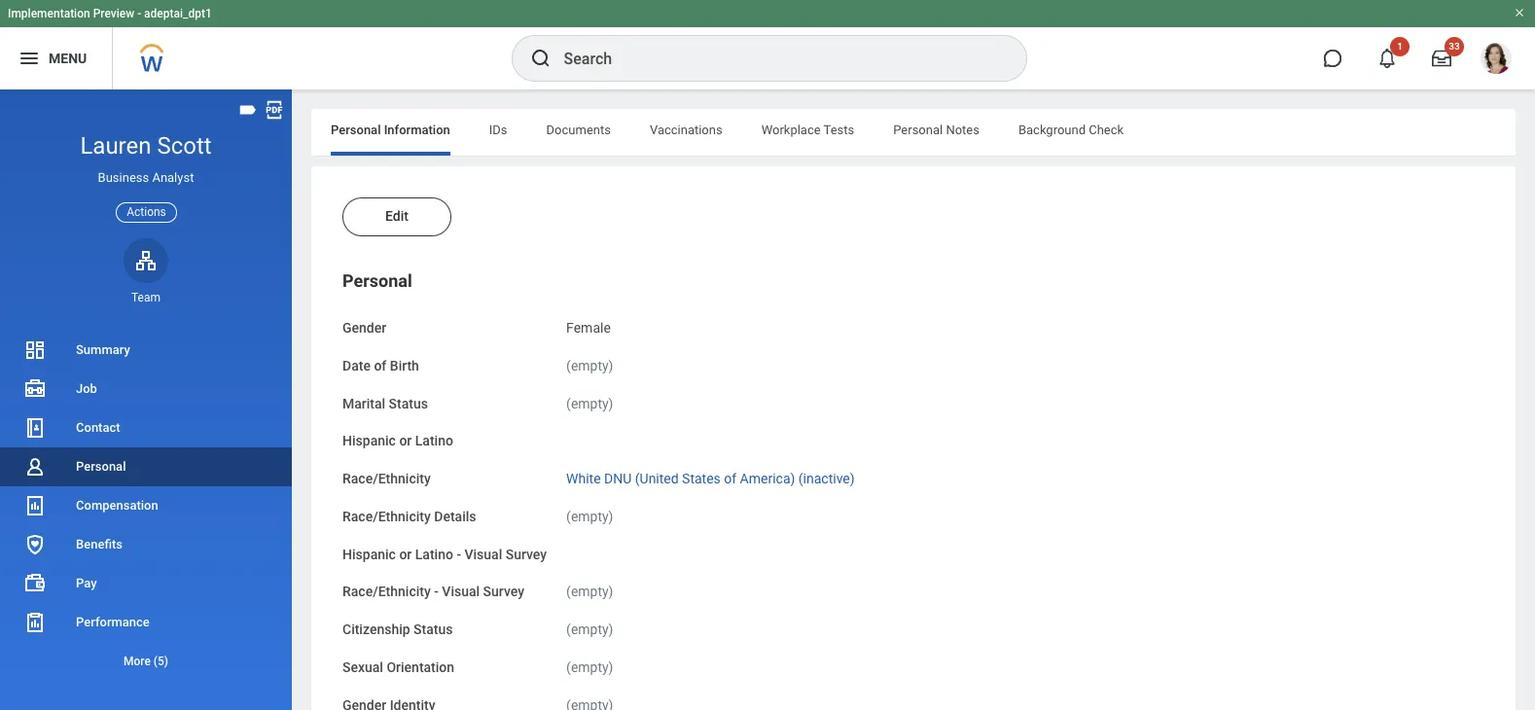 Task type: locate. For each thing, give the bounding box(es) containing it.
documents
[[546, 123, 611, 137]]

personal for personal notes
[[893, 123, 943, 137]]

race/ethnicity for race/ethnicity details
[[342, 509, 431, 524]]

summary image
[[23, 339, 47, 362]]

close environment banner image
[[1514, 7, 1526, 18]]

1 vertical spatial latino
[[415, 546, 453, 562]]

- down details
[[457, 546, 461, 562]]

(empty)
[[566, 358, 613, 373], [566, 396, 613, 411], [566, 509, 613, 524], [566, 584, 613, 600], [566, 622, 613, 637], [566, 659, 613, 675]]

1 vertical spatial survey
[[483, 584, 524, 600]]

5 (empty) from the top
[[566, 622, 613, 637]]

job image
[[23, 377, 47, 401]]

0 vertical spatial of
[[374, 358, 387, 373]]

pay image
[[23, 572, 47, 595]]

of right date at the bottom of page
[[374, 358, 387, 373]]

hispanic down marital
[[342, 433, 396, 449]]

team lauren scott element
[[124, 290, 168, 305]]

visual down hispanic or latino - visual survey
[[442, 584, 480, 600]]

personal left the notes
[[893, 123, 943, 137]]

0 vertical spatial visual
[[465, 546, 502, 562]]

notifications large image
[[1378, 49, 1397, 68]]

survey
[[506, 546, 547, 562], [483, 584, 524, 600]]

personal image
[[23, 455, 47, 479]]

marital status
[[342, 396, 428, 411]]

date
[[342, 358, 371, 373]]

notes
[[946, 123, 980, 137]]

0 vertical spatial survey
[[506, 546, 547, 562]]

tag image
[[237, 99, 259, 121]]

1 or from the top
[[399, 433, 412, 449]]

gender
[[342, 320, 386, 336]]

orientation
[[387, 659, 454, 675]]

race/ethnicity for race/ethnicity - visual survey
[[342, 584, 431, 600]]

job link
[[0, 370, 292, 409]]

-
[[137, 7, 141, 20], [457, 546, 461, 562], [434, 584, 439, 600]]

implementation
[[8, 7, 90, 20]]

adeptai_dpt1
[[144, 7, 212, 20]]

status for citizenship status
[[414, 622, 453, 637]]

lauren
[[80, 132, 151, 160]]

0 vertical spatial race/ethnicity
[[342, 471, 431, 486]]

status down 'race/ethnicity - visual survey'
[[414, 622, 453, 637]]

(empty) for race/ethnicity details
[[566, 509, 613, 524]]

latino up 'race/ethnicity - visual survey'
[[415, 546, 453, 562]]

job
[[76, 381, 97, 396]]

or for hispanic or latino - visual survey
[[399, 546, 412, 562]]

personal
[[331, 123, 381, 137], [893, 123, 943, 137], [342, 270, 412, 291], [76, 459, 126, 474]]

pay link
[[0, 564, 292, 603]]

hispanic for hispanic or latino
[[342, 433, 396, 449]]

female element
[[566, 316, 611, 336]]

status
[[389, 396, 428, 411], [414, 622, 453, 637]]

female
[[566, 320, 611, 336]]

1 vertical spatial race/ethnicity
[[342, 509, 431, 524]]

hispanic
[[342, 433, 396, 449], [342, 546, 396, 562]]

visual
[[465, 546, 502, 562], [442, 584, 480, 600]]

or for hispanic or latino
[[399, 433, 412, 449]]

1 vertical spatial status
[[414, 622, 453, 637]]

latino down marital status
[[415, 433, 453, 449]]

2 or from the top
[[399, 546, 412, 562]]

race/ethnicity - visual survey
[[342, 584, 524, 600]]

0 horizontal spatial -
[[137, 7, 141, 20]]

contact
[[76, 420, 120, 435]]

4 (empty) from the top
[[566, 584, 613, 600]]

visual down details
[[465, 546, 502, 562]]

3 race/ethnicity from the top
[[342, 584, 431, 600]]

1 vertical spatial visual
[[442, 584, 480, 600]]

personal button
[[342, 270, 412, 291]]

1 vertical spatial -
[[457, 546, 461, 562]]

personal up gender
[[342, 270, 412, 291]]

0 vertical spatial or
[[399, 433, 412, 449]]

latino
[[415, 433, 453, 449], [415, 546, 453, 562]]

america)
[[740, 471, 795, 486]]

0 vertical spatial hispanic
[[342, 433, 396, 449]]

summary
[[76, 342, 130, 357]]

2 latino from the top
[[415, 546, 453, 562]]

race/ethnicity up "citizenship"
[[342, 584, 431, 600]]

1 latino from the top
[[415, 433, 453, 449]]

or down the race/ethnicity details
[[399, 546, 412, 562]]

view printable version (pdf) image
[[264, 99, 285, 121]]

of right states
[[724, 471, 737, 486]]

tab list
[[311, 109, 1516, 156]]

33 button
[[1421, 37, 1464, 80]]

(empty) for marital status
[[566, 396, 613, 411]]

1 race/ethnicity from the top
[[342, 471, 431, 486]]

white dnu (united states of america) (inactive) link
[[566, 467, 855, 486]]

personal link
[[0, 448, 292, 486]]

view team image
[[134, 249, 158, 272]]

tab list containing personal information
[[311, 109, 1516, 156]]

0 vertical spatial latino
[[415, 433, 453, 449]]

marital
[[342, 396, 385, 411]]

sexual orientation
[[342, 659, 454, 675]]

2 (empty) from the top
[[566, 396, 613, 411]]

race/ethnicity left details
[[342, 509, 431, 524]]

1 (empty) from the top
[[566, 358, 613, 373]]

dnu
[[604, 471, 632, 486]]

or down marital status
[[399, 433, 412, 449]]

states
[[682, 471, 721, 486]]

performance link
[[0, 603, 292, 642]]

0 vertical spatial -
[[137, 7, 141, 20]]

performance image
[[23, 611, 47, 634]]

hispanic down the race/ethnicity details
[[342, 546, 396, 562]]

personal notes
[[893, 123, 980, 137]]

(empty) for date of birth
[[566, 358, 613, 373]]

personal down contact at the bottom
[[76, 459, 126, 474]]

compensation link
[[0, 486, 292, 525]]

hispanic for hispanic or latino - visual survey
[[342, 546, 396, 562]]

team link
[[124, 238, 168, 305]]

list
[[0, 331, 292, 681]]

- down hispanic or latino - visual survey
[[434, 584, 439, 600]]

personal left information
[[331, 123, 381, 137]]

2 vertical spatial -
[[434, 584, 439, 600]]

1 horizontal spatial of
[[724, 471, 737, 486]]

3 (empty) from the top
[[566, 509, 613, 524]]

(5)
[[154, 655, 168, 668]]

1 vertical spatial or
[[399, 546, 412, 562]]

1 vertical spatial of
[[724, 471, 737, 486]]

race/ethnicity down hispanic or latino
[[342, 471, 431, 486]]

or
[[399, 433, 412, 449], [399, 546, 412, 562]]

personal inside personal group
[[342, 270, 412, 291]]

citizenship status
[[342, 622, 453, 637]]

personal group
[[342, 270, 1485, 710]]

2 hispanic from the top
[[342, 546, 396, 562]]

team
[[131, 291, 161, 304]]

status down birth
[[389, 396, 428, 411]]

race/ethnicity
[[342, 471, 431, 486], [342, 509, 431, 524], [342, 584, 431, 600]]

Search Workday  search field
[[564, 37, 986, 80]]

0 horizontal spatial of
[[374, 358, 387, 373]]

background
[[1019, 123, 1086, 137]]

personal inside personal link
[[76, 459, 126, 474]]

1 vertical spatial hispanic
[[342, 546, 396, 562]]

2 vertical spatial race/ethnicity
[[342, 584, 431, 600]]

0 vertical spatial status
[[389, 396, 428, 411]]

tests
[[824, 123, 854, 137]]

benefits image
[[23, 533, 47, 557]]

- right preview
[[137, 7, 141, 20]]

hispanic or latino - visual survey
[[342, 546, 547, 562]]

inbox large image
[[1432, 49, 1452, 68]]

6 (empty) from the top
[[566, 659, 613, 675]]

actions button
[[116, 202, 177, 223]]

benefits
[[76, 537, 123, 552]]

justify image
[[18, 47, 41, 70]]

more (5) button
[[0, 642, 292, 681]]

summary link
[[0, 331, 292, 370]]

compensation image
[[23, 494, 47, 518]]

1 hispanic from the top
[[342, 433, 396, 449]]

of
[[374, 358, 387, 373], [724, 471, 737, 486]]

2 race/ethnicity from the top
[[342, 509, 431, 524]]



Task type: vqa. For each thing, say whether or not it's contained in the screenshot.


Task type: describe. For each thing, give the bounding box(es) containing it.
ids
[[489, 123, 507, 137]]

implementation preview -   adeptai_dpt1
[[8, 7, 212, 20]]

sexual
[[342, 659, 383, 675]]

- inside menu banner
[[137, 7, 141, 20]]

lauren scott
[[80, 132, 212, 160]]

pay
[[76, 576, 97, 591]]

business
[[98, 170, 149, 185]]

personal for personal button
[[342, 270, 412, 291]]

menu
[[49, 50, 87, 66]]

1 button
[[1366, 37, 1410, 80]]

white dnu (united states of america) (inactive)
[[566, 471, 855, 486]]

birth
[[390, 358, 419, 373]]

information
[[384, 123, 450, 137]]

contact image
[[23, 416, 47, 440]]

edit
[[385, 208, 409, 224]]

33
[[1449, 41, 1460, 52]]

1 horizontal spatial -
[[434, 584, 439, 600]]

race/ethnicity details
[[342, 509, 476, 524]]

menu button
[[0, 27, 112, 90]]

list containing summary
[[0, 331, 292, 681]]

workplace
[[761, 123, 821, 137]]

personal information
[[331, 123, 450, 137]]

actions
[[127, 205, 166, 218]]

background check
[[1019, 123, 1124, 137]]

race/ethnicity for race/ethnicity
[[342, 471, 431, 486]]

check
[[1089, 123, 1124, 137]]

preview
[[93, 7, 134, 20]]

white
[[566, 471, 601, 486]]

edit button
[[342, 198, 451, 236]]

details
[[434, 509, 476, 524]]

date of birth
[[342, 358, 419, 373]]

workplace tests
[[761, 123, 854, 137]]

(empty) for citizenship status
[[566, 622, 613, 637]]

contact link
[[0, 409, 292, 448]]

personal for personal information
[[331, 123, 381, 137]]

(empty) for race/ethnicity - visual survey
[[566, 584, 613, 600]]

benefits link
[[0, 525, 292, 564]]

menu banner
[[0, 0, 1535, 90]]

(inactive)
[[799, 471, 855, 486]]

2 horizontal spatial -
[[457, 546, 461, 562]]

more
[[124, 655, 151, 668]]

more (5)
[[124, 655, 168, 668]]

business analyst
[[98, 170, 194, 185]]

compensation
[[76, 498, 158, 513]]

profile logan mcneil image
[[1481, 43, 1512, 78]]

vaccinations
[[650, 123, 723, 137]]

latino for hispanic or latino - visual survey
[[415, 546, 453, 562]]

scott
[[157, 132, 212, 160]]

performance
[[76, 615, 150, 629]]

status for marital status
[[389, 396, 428, 411]]

analyst
[[152, 170, 194, 185]]

search image
[[529, 47, 552, 70]]

hispanic or latino
[[342, 433, 453, 449]]

more (5) button
[[0, 650, 292, 673]]

navigation pane region
[[0, 90, 292, 710]]

1
[[1397, 41, 1403, 52]]

(united
[[635, 471, 679, 486]]

citizenship
[[342, 622, 410, 637]]

latino for hispanic or latino
[[415, 433, 453, 449]]

(empty) for sexual orientation
[[566, 659, 613, 675]]



